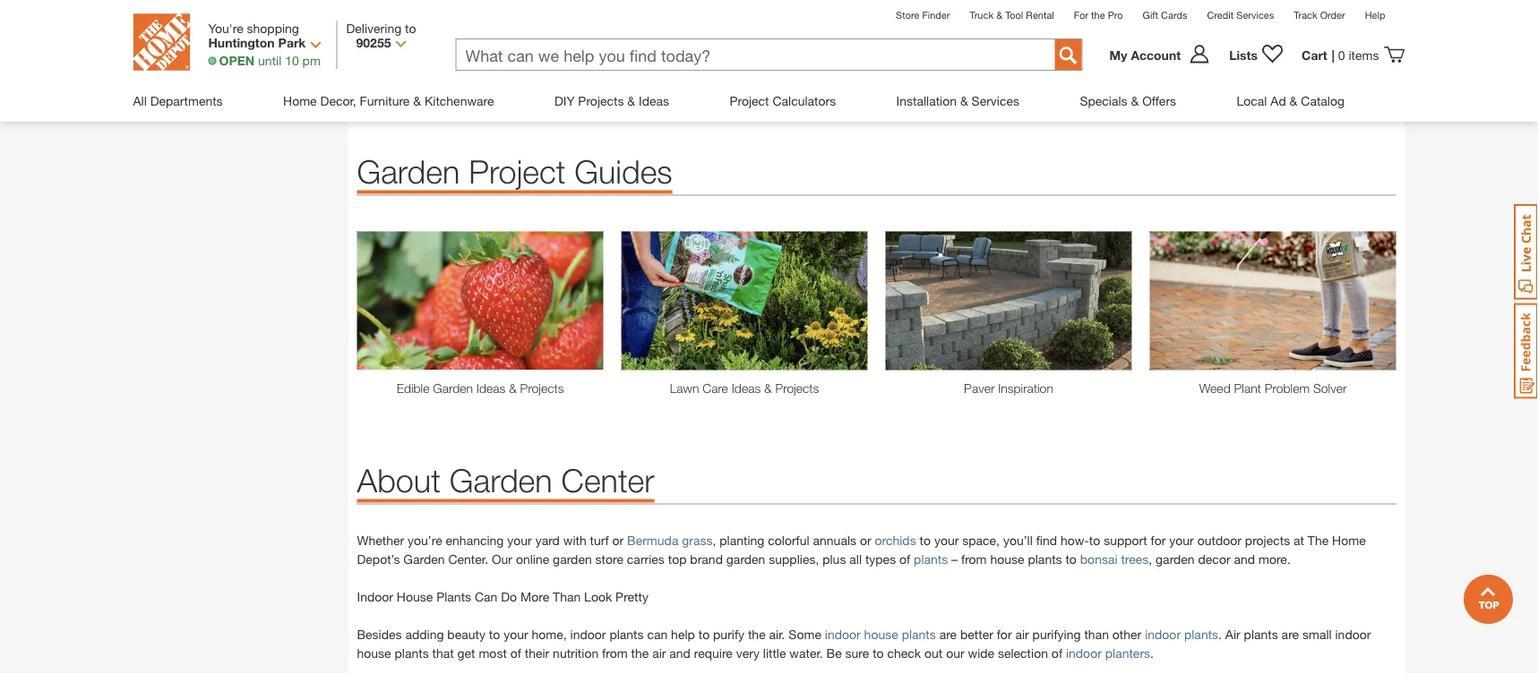 Task type: vqa. For each thing, say whether or not it's contained in the screenshot.
Ashburn
no



Task type: describe. For each thing, give the bounding box(es) containing it.
furniture
[[360, 93, 410, 108]]

1 horizontal spatial from
[[962, 552, 987, 567]]

shopping
[[247, 21, 299, 35]]

trimmers link
[[886, 79, 1044, 98]]

1 mowers from the left
[[607, 81, 651, 96]]

cart
[[1302, 47, 1328, 62]]

park
[[278, 35, 306, 50]]

guides
[[575, 153, 673, 191]]

store finder
[[896, 9, 950, 21]]

pm
[[303, 53, 321, 68]]

paver inspiration link
[[886, 379, 1132, 398]]

plants left air
[[1185, 628, 1219, 642]]

project calculators link
[[730, 80, 836, 121]]

1 horizontal spatial and
[[1234, 552, 1256, 567]]

1 horizontal spatial house
[[864, 628, 899, 642]]

are inside . air plants are small indoor house plants that get most of their nutrition from the air and require very little water. be sure to check out our wide selection of
[[1282, 628, 1300, 642]]

live chat image
[[1515, 204, 1539, 300]]

3 garden from the left
[[1156, 552, 1195, 567]]

lawn care ideas and projects image
[[622, 232, 868, 370]]

for inside to your space, you'll find how-to support for your outdoor projects at the home depot's garden center. our online garden store carries top brand garden supplies, plus all types of
[[1151, 534, 1166, 548]]

their
[[525, 647, 550, 661]]

indoor
[[357, 590, 393, 605]]

lawn mowers
[[575, 81, 651, 96]]

1 are from the left
[[940, 628, 957, 642]]

store
[[896, 9, 920, 21]]

whether you're enhancing your yard with turf or bermuda grass , planting colorful annuals or orchids
[[357, 534, 917, 548]]

weed plant problem solver link
[[1150, 379, 1397, 398]]

garden fencing image
[[357, 0, 515, 71]]

you're
[[408, 534, 442, 548]]

washers
[[1143, 81, 1190, 96]]

lawn mowers link
[[533, 79, 692, 98]]

orchids
[[875, 534, 917, 548]]

from inside . air plants are small indoor house plants that get most of their nutrition from the air and require very little water. be sure to check out our wide selection of
[[602, 647, 628, 661]]

indoor plants link
[[1145, 628, 1219, 642]]

credit services link
[[1208, 9, 1275, 21]]

support
[[1104, 534, 1148, 548]]

lawn for lawn mowers
[[575, 81, 604, 96]]

require
[[694, 647, 733, 661]]

local
[[1237, 93, 1268, 108]]

to inside . air plants are small indoor house plants that get most of their nutrition from the air and require very little water. be sure to check out our wide selection of
[[873, 647, 884, 661]]

inspiration
[[999, 381, 1054, 396]]

you're shopping
[[208, 21, 299, 35]]

your up –
[[935, 534, 959, 548]]

indoor down than
[[1066, 647, 1102, 661]]

online
[[516, 552, 550, 567]]

feedback link image
[[1515, 303, 1539, 400]]

lawn for lawn care ideas & projects
[[670, 381, 699, 396]]

house inside . air plants are small indoor house plants that get most of their nutrition from the air and require very little water. be sure to check out our wide selection of
[[357, 647, 391, 661]]

all departments link
[[133, 80, 223, 121]]

check
[[888, 647, 921, 661]]

1 garden from the left
[[553, 552, 592, 567]]

1 vertical spatial the
[[748, 628, 766, 642]]

our
[[492, 552, 513, 567]]

the
[[1308, 534, 1329, 548]]

& inside 'link'
[[509, 381, 517, 396]]

gift cards link
[[1143, 9, 1188, 21]]

weed plant problem solver image
[[1150, 232, 1397, 370]]

annuals
[[813, 534, 857, 548]]

help link
[[1366, 9, 1386, 21]]

2 horizontal spatial lawn
[[769, 81, 799, 96]]

track
[[1294, 9, 1318, 21]]

plants up check
[[902, 628, 936, 642]]

90255
[[356, 35, 391, 50]]

help
[[671, 628, 695, 642]]

the inside . air plants are small indoor house plants that get most of their nutrition from the air and require very little water. be sure to check out our wide selection of
[[631, 647, 649, 661]]

trimmers
[[940, 81, 990, 96]]

calculators
[[773, 93, 836, 108]]

about
[[357, 461, 441, 500]]

until
[[258, 53, 282, 68]]

very
[[736, 647, 760, 661]]

you'll
[[1004, 534, 1033, 548]]

0 vertical spatial the
[[1092, 9, 1106, 21]]

my account
[[1110, 47, 1181, 62]]

whether
[[357, 534, 404, 548]]

1 vertical spatial project
[[469, 153, 566, 191]]

weed
[[1200, 381, 1231, 396]]

besides
[[357, 628, 402, 642]]

huntington park
[[208, 35, 306, 50]]

gift cards
[[1143, 9, 1188, 21]]

paver
[[964, 381, 995, 396]]

out
[[925, 647, 943, 661]]

better
[[961, 628, 994, 642]]

riding mowers image
[[710, 0, 868, 71]]

lists
[[1230, 47, 1258, 62]]

for the pro
[[1074, 9, 1123, 21]]

riding
[[732, 81, 766, 96]]

. inside . air plants are small indoor house plants that get most of their nutrition from the air and require very little water. be sure to check out our wide selection of
[[1219, 628, 1222, 642]]

0
[[1339, 47, 1346, 62]]

to your space, you'll find how-to support for your outdoor projects at the home depot's garden center. our online garden store carries top brand garden supplies, plus all types of
[[357, 534, 1366, 567]]

track order
[[1294, 9, 1346, 21]]

indoor planters link
[[1066, 647, 1151, 661]]

delivering
[[346, 21, 402, 35]]

center.
[[448, 552, 488, 567]]

indoor inside . air plants are small indoor house plants that get most of their nutrition from the air and require very little water. be sure to check out our wide selection of
[[1336, 628, 1372, 642]]

0 horizontal spatial for
[[997, 628, 1012, 642]]

water.
[[790, 647, 823, 661]]

carries
[[627, 552, 665, 567]]

air inside . air plants are small indoor house plants that get most of their nutrition from the air and require very little water. be sure to check out our wide selection of
[[653, 647, 666, 661]]

beauty
[[448, 628, 486, 642]]

get
[[458, 647, 475, 661]]

electric pressure washers image
[[1062, 0, 1220, 71]]

specials
[[1080, 93, 1128, 108]]

blowers
[[1309, 81, 1353, 96]]

selection
[[998, 647, 1049, 661]]

leaf blowers link
[[1238, 79, 1397, 98]]

to down how-
[[1066, 552, 1077, 567]]

about garden center
[[357, 461, 655, 500]]

ideas inside diy projects & ideas link
[[639, 93, 669, 108]]

& inside "link"
[[1131, 93, 1139, 108]]

truck
[[970, 9, 994, 21]]

space,
[[963, 534, 1000, 548]]

your up their
[[504, 628, 528, 642]]

garden up enhancing
[[450, 461, 553, 500]]

to up plants link
[[920, 534, 931, 548]]

0 horizontal spatial ,
[[713, 534, 716, 548]]

garden inside 'link'
[[433, 381, 473, 396]]

kitchenware
[[425, 93, 494, 108]]

to right delivering
[[405, 21, 416, 35]]

projects for lawn care ideas & projects
[[776, 381, 819, 396]]

rental
[[1026, 9, 1055, 21]]

indoor right other
[[1145, 628, 1181, 642]]

home inside home decor, furniture & kitchenware link
[[283, 93, 317, 108]]

home decor, furniture & kitchenware link
[[283, 80, 494, 121]]

account
[[1131, 47, 1181, 62]]

credit
[[1208, 9, 1234, 21]]



Task type: locate. For each thing, give the bounding box(es) containing it.
2 horizontal spatial projects
[[776, 381, 819, 396]]

planters
[[1106, 647, 1151, 661]]

2 horizontal spatial the
[[1092, 9, 1106, 21]]

open until 10 pm
[[219, 53, 321, 68]]

or
[[613, 534, 624, 548], [860, 534, 872, 548]]

lawn care ideas & projects
[[670, 381, 819, 396]]

0 horizontal spatial home
[[283, 93, 317, 108]]

plants right air
[[1244, 628, 1279, 642]]

other
[[1113, 628, 1142, 642]]

0 vertical spatial home
[[283, 93, 317, 108]]

2 horizontal spatial garden
[[1156, 552, 1195, 567]]

weed plant problem solver
[[1200, 381, 1347, 396]]

1 vertical spatial ,
[[1149, 552, 1153, 567]]

are up our
[[940, 628, 957, 642]]

lists link
[[1221, 44, 1293, 65]]

our
[[947, 647, 965, 661]]

2 vertical spatial the
[[631, 647, 649, 661]]

1 horizontal spatial mowers
[[802, 81, 845, 96]]

0 horizontal spatial of
[[511, 647, 521, 661]]

indoor planters .
[[1066, 647, 1154, 661]]

garden right edible
[[433, 381, 473, 396]]

home,
[[532, 628, 567, 642]]

for up selection
[[997, 628, 1012, 642]]

order
[[1321, 9, 1346, 21]]

garden down the you're
[[404, 552, 445, 567]]

2 horizontal spatial of
[[1052, 647, 1063, 661]]

local ad & catalog link
[[1237, 80, 1345, 121]]

the right "for"
[[1092, 9, 1106, 21]]

projects inside the edible garden ideas & projects 'link'
[[520, 381, 564, 396]]

plants down adding
[[395, 647, 429, 661]]

to up bonsai
[[1090, 534, 1101, 548]]

air up selection
[[1016, 628, 1029, 642]]

of for plants
[[1052, 647, 1063, 661]]

are left small
[[1282, 628, 1300, 642]]

0 horizontal spatial ideas
[[477, 381, 506, 396]]

do
[[501, 590, 517, 605]]

home inside to your space, you'll find how-to support for your outdoor projects at the home depot's garden center. our online garden store carries top brand garden supplies, plus all types of
[[1333, 534, 1366, 548]]

1 horizontal spatial projects
[[578, 93, 624, 108]]

0 horizontal spatial mowers
[[607, 81, 651, 96]]

2 are from the left
[[1282, 628, 1300, 642]]

lawn care ideas & projects link
[[622, 379, 868, 398]]

indoor
[[570, 628, 606, 642], [825, 628, 861, 642], [1145, 628, 1181, 642], [1336, 628, 1372, 642], [1066, 647, 1102, 661]]

truck & tool rental link
[[970, 9, 1055, 21]]

0 horizontal spatial lawn
[[575, 81, 604, 96]]

0 horizontal spatial or
[[613, 534, 624, 548]]

diy projects & ideas link
[[555, 80, 669, 121]]

projects inside lawn care ideas & projects link
[[776, 381, 819, 396]]

0 vertical spatial for
[[1151, 534, 1166, 548]]

besides adding beauty to your home, indoor plants can help to purify the air. some indoor house plants are better for air purifying than other indoor plants
[[357, 628, 1219, 642]]

0 horizontal spatial from
[[602, 647, 628, 661]]

small
[[1303, 628, 1332, 642]]

ideas inside lawn care ideas & projects link
[[732, 381, 761, 396]]

garden down planting
[[727, 552, 766, 567]]

or right 'turf'
[[613, 534, 624, 548]]

offers
[[1143, 93, 1177, 108]]

air down can
[[653, 647, 666, 661]]

0 horizontal spatial house
[[357, 647, 391, 661]]

my
[[1110, 47, 1128, 62]]

2 mowers from the left
[[802, 81, 845, 96]]

1 horizontal spatial of
[[900, 552, 911, 567]]

1 vertical spatial services
[[972, 93, 1020, 108]]

1 horizontal spatial ideas
[[639, 93, 669, 108]]

home decor, furniture & kitchenware
[[283, 93, 494, 108]]

1 horizontal spatial garden
[[727, 552, 766, 567]]

little
[[763, 647, 786, 661]]

0 vertical spatial services
[[1237, 9, 1275, 21]]

of for support
[[900, 552, 911, 567]]

0 horizontal spatial garden
[[553, 552, 592, 567]]

indoor right small
[[1336, 628, 1372, 642]]

all
[[850, 552, 862, 567]]

indoor up nutrition
[[570, 628, 606, 642]]

diy projects & ideas
[[555, 93, 669, 108]]

air
[[1226, 628, 1241, 642]]

of
[[900, 552, 911, 567], [511, 647, 521, 661], [1052, 647, 1063, 661]]

1 horizontal spatial .
[[1219, 628, 1222, 642]]

ideas right the care
[[732, 381, 761, 396]]

catalog
[[1302, 93, 1345, 108]]

0 vertical spatial ,
[[713, 534, 716, 548]]

your left outdoor
[[1170, 534, 1194, 548]]

1 vertical spatial from
[[602, 647, 628, 661]]

sure
[[846, 647, 870, 661]]

1 vertical spatial .
[[1151, 647, 1154, 661]]

installation
[[897, 93, 957, 108]]

services right credit at the right of page
[[1237, 9, 1275, 21]]

the home depot image
[[133, 13, 190, 71]]

1 horizontal spatial the
[[748, 628, 766, 642]]

1 horizontal spatial project
[[730, 93, 769, 108]]

the left air.
[[748, 628, 766, 642]]

from right nutrition
[[602, 647, 628, 661]]

 image
[[1238, 0, 1397, 71]]

for right support
[[1151, 534, 1166, 548]]

project
[[730, 93, 769, 108], [469, 153, 566, 191]]

1 horizontal spatial ,
[[1149, 552, 1153, 567]]

ad
[[1271, 93, 1287, 108]]

0 horizontal spatial the
[[631, 647, 649, 661]]

ideas for lawn care ideas & projects
[[732, 381, 761, 396]]

with
[[564, 534, 587, 548]]

help
[[1366, 9, 1386, 21]]

paver inspiration image
[[886, 232, 1132, 370]]

specials & offers link
[[1080, 80, 1177, 121]]

indoor up be
[[825, 628, 861, 642]]

garden down with
[[553, 552, 592, 567]]

from right –
[[962, 552, 987, 567]]

air
[[1016, 628, 1029, 642], [653, 647, 666, 661]]

of down orchids at the right bottom of page
[[900, 552, 911, 567]]

1 horizontal spatial for
[[1151, 534, 1166, 548]]

adding
[[405, 628, 444, 642]]

0 vertical spatial project
[[730, 93, 769, 108]]

outdoor
[[1198, 534, 1242, 548]]

None text field
[[457, 39, 1037, 72], [457, 39, 1037, 72], [457, 39, 1037, 72], [457, 39, 1037, 72]]

all
[[133, 93, 147, 108]]

. left air
[[1219, 628, 1222, 642]]

the down can
[[631, 647, 649, 661]]

grass
[[682, 534, 713, 548]]

brand
[[690, 552, 723, 567]]

problem
[[1265, 381, 1310, 396]]

of left their
[[511, 647, 521, 661]]

garden
[[357, 153, 460, 191], [433, 381, 473, 396], [450, 461, 553, 500], [404, 552, 445, 567]]

indoor house plants link
[[825, 628, 936, 642]]

projects
[[578, 93, 624, 108], [520, 381, 564, 396], [776, 381, 819, 396]]

garden left decor
[[1156, 552, 1195, 567]]

air.
[[769, 628, 785, 642]]

projects for edible garden ideas & projects
[[520, 381, 564, 396]]

. down indoor plants link
[[1151, 647, 1154, 661]]

to up most
[[489, 628, 500, 642]]

edible garden ideas and projects image
[[357, 232, 604, 370]]

0 horizontal spatial are
[[940, 628, 957, 642]]

your up online
[[508, 534, 532, 548]]

1 vertical spatial and
[[670, 647, 691, 661]]

, up brand
[[713, 534, 716, 548]]

and
[[1234, 552, 1256, 567], [670, 647, 691, 661]]

0 horizontal spatial services
[[972, 93, 1020, 108]]

2 garden from the left
[[727, 552, 766, 567]]

ideas up the 'guides'
[[639, 93, 669, 108]]

0 vertical spatial air
[[1016, 628, 1029, 642]]

edible garden ideas & projects
[[397, 381, 564, 396]]

1 horizontal spatial services
[[1237, 9, 1275, 21]]

home left decor, in the top left of the page
[[283, 93, 317, 108]]

0 vertical spatial and
[[1234, 552, 1256, 567]]

.
[[1219, 628, 1222, 642], [1151, 647, 1154, 661]]

house down besides
[[357, 647, 391, 661]]

0 horizontal spatial air
[[653, 647, 666, 661]]

nutrition
[[553, 647, 599, 661]]

ideas for edible garden ideas & projects
[[477, 381, 506, 396]]

of inside to your space, you'll find how-to support for your outdoor projects at the home depot's garden center. our online garden store carries top brand garden supplies, plus all types of
[[900, 552, 911, 567]]

garden inside to your space, you'll find how-to support for your outdoor projects at the home depot's garden center. our online garden store carries top brand garden supplies, plus all types of
[[404, 552, 445, 567]]

than
[[553, 590, 581, 605]]

my account link
[[1110, 44, 1221, 65]]

1 vertical spatial house
[[864, 628, 899, 642]]

0 horizontal spatial .
[[1151, 647, 1154, 661]]

1 horizontal spatial are
[[1282, 628, 1300, 642]]

0 horizontal spatial projects
[[520, 381, 564, 396]]

1 or from the left
[[613, 534, 624, 548]]

services right installation
[[972, 93, 1020, 108]]

depot's
[[357, 552, 400, 567]]

plants left –
[[914, 552, 948, 567]]

installation & services link
[[897, 80, 1020, 121]]

you're
[[208, 21, 243, 35]]

that
[[432, 647, 454, 661]]

projects
[[1246, 534, 1291, 548]]

home right the
[[1333, 534, 1366, 548]]

10
[[285, 53, 299, 68]]

project calculators
[[730, 93, 836, 108]]

plants left can
[[610, 628, 644, 642]]

ideas right edible
[[477, 381, 506, 396]]

of down the 'purifying'
[[1052, 647, 1063, 661]]

enhancing
[[446, 534, 504, 548]]

open
[[219, 53, 255, 68]]

credit services
[[1208, 9, 1275, 21]]

1 horizontal spatial air
[[1016, 628, 1029, 642]]

and inside . air plants are small indoor house plants that get most of their nutrition from the air and require very little water. be sure to check out our wide selection of
[[670, 647, 691, 661]]

from
[[962, 552, 987, 567], [602, 647, 628, 661]]

for the pro link
[[1074, 9, 1123, 21]]

1 horizontal spatial or
[[860, 534, 872, 548]]

0 vertical spatial from
[[962, 552, 987, 567]]

1 vertical spatial air
[[653, 647, 666, 661]]

2 horizontal spatial house
[[991, 552, 1025, 567]]

house up check
[[864, 628, 899, 642]]

lawn mowers image
[[533, 0, 692, 71]]

huntington
[[208, 35, 275, 50]]

how-
[[1061, 534, 1090, 548]]

riding lawn mowers
[[732, 81, 845, 96]]

or up all
[[860, 534, 872, 548]]

some
[[789, 628, 822, 642]]

1 horizontal spatial lawn
[[670, 381, 699, 396]]

1 vertical spatial home
[[1333, 534, 1366, 548]]

0 vertical spatial .
[[1219, 628, 1222, 642]]

0 horizontal spatial and
[[670, 647, 691, 661]]

projects inside diy projects & ideas link
[[578, 93, 624, 108]]

to down the indoor house plants link
[[873, 647, 884, 661]]

for
[[1151, 534, 1166, 548], [997, 628, 1012, 642]]

0 vertical spatial house
[[991, 552, 1025, 567]]

finder
[[923, 9, 950, 21]]

solver
[[1314, 381, 1347, 396]]

ideas
[[639, 93, 669, 108], [477, 381, 506, 396], [732, 381, 761, 396]]

2 horizontal spatial ideas
[[732, 381, 761, 396]]

house down you'll
[[991, 552, 1025, 567]]

local ad & catalog
[[1237, 93, 1345, 108]]

2 or from the left
[[860, 534, 872, 548]]

2 vertical spatial house
[[357, 647, 391, 661]]

store finder link
[[896, 9, 950, 21]]

ideas inside the edible garden ideas & projects 'link'
[[477, 381, 506, 396]]

cards
[[1162, 9, 1188, 21]]

plants down find on the bottom right of page
[[1028, 552, 1063, 567]]

to up require
[[699, 628, 710, 642]]

1 horizontal spatial home
[[1333, 534, 1366, 548]]

submit search image
[[1060, 47, 1078, 65]]

decor,
[[320, 93, 356, 108]]

and down 'help'
[[670, 647, 691, 661]]

0 horizontal spatial project
[[469, 153, 566, 191]]

trimmers image
[[886, 0, 1044, 71]]

garden down home decor, furniture & kitchenware
[[357, 153, 460, 191]]

, right bonsai
[[1149, 552, 1153, 567]]

garden
[[553, 552, 592, 567], [727, 552, 766, 567], [1156, 552, 1195, 567]]

1 vertical spatial for
[[997, 628, 1012, 642]]

and down "projects"
[[1234, 552, 1256, 567]]



